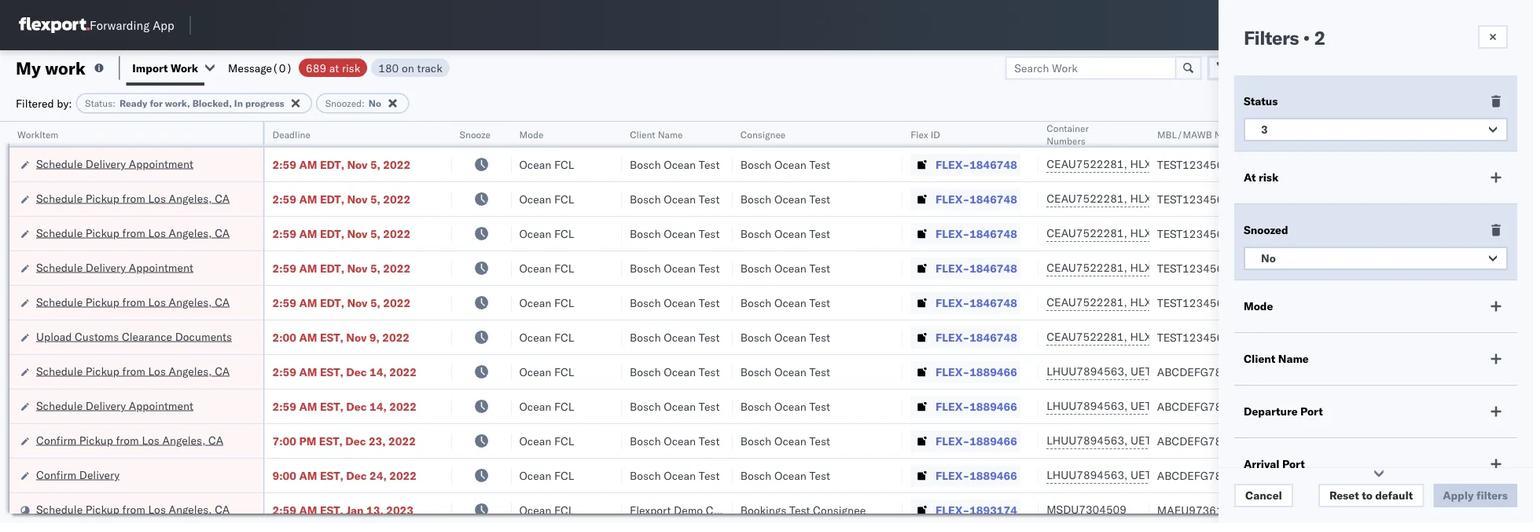 Task type: vqa. For each thing, say whether or not it's contained in the screenshot.
1st 1889466 from the bottom
yes



Task type: locate. For each thing, give the bounding box(es) containing it.
3 1889466 from the top
[[969, 434, 1017, 448]]

savant
[[1406, 434, 1440, 448]]

7 fcl from the top
[[554, 365, 574, 379]]

schedule delivery appointment button up "customs"
[[36, 260, 193, 277]]

0 horizontal spatial client
[[630, 129, 655, 140]]

resize handle column header for client name button
[[714, 122, 732, 524]]

consignee button
[[732, 125, 887, 141]]

ca for 3rd the schedule pickup from los angeles, ca button from the bottom of the page
[[215, 295, 230, 309]]

2 vertical spatial schedule delivery appointment
[[36, 399, 193, 413]]

message
[[228, 61, 272, 75]]

snoozed down at risk
[[1244, 223, 1288, 237]]

test123456 for schedule pickup from los angeles, ca link associated with fourth the schedule pickup from los angeles, ca button from the bottom
[[1157, 227, 1223, 241]]

appointment up clearance
[[129, 261, 193, 274]]

numbers inside mbl/mawb numbers button
[[1214, 129, 1253, 140]]

port
[[1300, 405, 1323, 419], [1282, 458, 1305, 471]]

1 vertical spatial schedule delivery appointment link
[[36, 260, 193, 276]]

0 vertical spatial gaurav jawla
[[1370, 158, 1435, 171]]

status up 3
[[1244, 94, 1278, 108]]

upload customs clearance documents link
[[36, 329, 232, 345]]

filters
[[1244, 26, 1299, 50]]

0 vertical spatial confirm
[[36, 434, 76, 447]]

demo
[[674, 504, 703, 517]]

numbers for container numbers
[[1047, 135, 1086, 147]]

est, up 2:59 am est, jan 13, 2023
[[320, 469, 344, 483]]

ceau7522281, hlxu6269489, hlxu8034992
[[1047, 157, 1290, 171], [1047, 192, 1290, 206], [1047, 226, 1290, 240], [1047, 261, 1290, 275], [1047, 296, 1290, 309], [1047, 330, 1290, 344]]

3 hlxu8034992 from the top
[[1213, 226, 1290, 240]]

no button
[[1244, 247, 1508, 270]]

1 vertical spatial appointment
[[129, 261, 193, 274]]

1 horizontal spatial client name
[[1244, 352, 1309, 366]]

4 edt, from the top
[[320, 261, 344, 275]]

1 jawla from the top
[[1408, 158, 1435, 171]]

flexport. image
[[19, 17, 90, 33]]

from for 5th the schedule pickup from los angeles, ca button from the top of the page's schedule pickup from los angeles, ca link
[[122, 503, 145, 517]]

: left ready
[[113, 97, 116, 109]]

appointment down workitem button
[[129, 157, 193, 171]]

from for schedule pickup from los angeles, ca link associated with fourth the schedule pickup from los angeles, ca button from the bottom
[[122, 226, 145, 240]]

5 flex- from the top
[[936, 296, 970, 310]]

at risk
[[1244, 171, 1279, 184]]

work
[[171, 61, 198, 75]]

ceau7522281, hlxu6269489, hlxu8034992 for third schedule delivery appointment link from the bottom of the page
[[1047, 157, 1290, 171]]

client inside client name button
[[630, 129, 655, 140]]

0 horizontal spatial snoozed
[[325, 97, 362, 109]]

4 am from the top
[[299, 261, 317, 275]]

3 uetu5238478 from the top
[[1131, 434, 1207, 448]]

Search Shipments (/) text field
[[1232, 13, 1384, 37]]

hlxu6269489,
[[1130, 157, 1211, 171], [1130, 192, 1211, 206], [1130, 226, 1211, 240], [1130, 261, 1211, 275], [1130, 296, 1211, 309], [1130, 330, 1211, 344]]

ceau7522281, hlxu6269489, hlxu8034992 for 2nd schedule delivery appointment link from the top
[[1047, 261, 1290, 275]]

deadline
[[272, 129, 311, 140]]

flexport demo consignee
[[630, 504, 759, 517]]

los
[[148, 191, 166, 205], [148, 226, 166, 240], [148, 295, 166, 309], [148, 364, 166, 378], [142, 434, 159, 447], [148, 503, 166, 517]]

1846748 for schedule pickup from los angeles, ca link associated with fourth the schedule pickup from los angeles, ca button from the bottom
[[969, 227, 1017, 241]]

workitem button
[[9, 125, 247, 141]]

6 hlxu8034992 from the top
[[1213, 330, 1290, 344]]

2 : from the left
[[362, 97, 365, 109]]

3 lhuu7894563, from the top
[[1047, 434, 1128, 448]]

4 schedule pickup from los angeles, ca link from the top
[[36, 364, 230, 379]]

gaurav jawla for 2nd schedule delivery appointment link from the top
[[1370, 261, 1435, 275]]

3 button
[[1244, 118, 1508, 142]]

1 2:59 am est, dec 14, 2022 from the top
[[272, 365, 417, 379]]

schedule delivery appointment button
[[36, 156, 193, 173], [36, 260, 193, 277], [36, 398, 193, 416]]

schedule delivery appointment up "customs"
[[36, 261, 193, 274]]

filters • 2
[[1244, 26, 1325, 50]]

abcdefg78456546
[[1157, 365, 1263, 379], [1157, 400, 1263, 414], [1157, 434, 1263, 448], [1157, 469, 1263, 483]]

batch action button
[[1421, 56, 1524, 80]]

from for confirm pickup from los angeles, ca link
[[116, 434, 139, 447]]

operator
[[1370, 129, 1408, 140]]

cancel button
[[1234, 484, 1293, 508]]

file exception
[[1265, 61, 1339, 75]]

snoozed
[[325, 97, 362, 109], [1244, 223, 1288, 237]]

consignee inside button
[[740, 129, 786, 140]]

1846748
[[969, 158, 1017, 171], [969, 192, 1017, 206], [969, 227, 1017, 241], [969, 261, 1017, 275], [969, 296, 1017, 310], [969, 331, 1017, 344]]

1 horizontal spatial status
[[1244, 94, 1278, 108]]

flex-1893174 button
[[910, 500, 1020, 522], [910, 500, 1020, 522]]

0 vertical spatial schedule delivery appointment button
[[36, 156, 193, 173]]

mode inside button
[[519, 129, 543, 140]]

from
[[122, 191, 145, 205], [122, 226, 145, 240], [122, 295, 145, 309], [122, 364, 145, 378], [116, 434, 139, 447], [122, 503, 145, 517]]

1 : from the left
[[113, 97, 116, 109]]

schedule delivery appointment up the confirm pickup from los angeles, ca
[[36, 399, 193, 413]]

departure port
[[1244, 405, 1323, 419]]

4 resize handle column header from the left
[[603, 122, 622, 524]]

uetu5238478
[[1131, 365, 1207, 379], [1131, 399, 1207, 413], [1131, 434, 1207, 448], [1131, 469, 1207, 482]]

5 hlxu6269489, from the top
[[1130, 296, 1211, 309]]

3 ceau7522281, hlxu6269489, hlxu8034992 from the top
[[1047, 226, 1290, 240]]

mbl/mawb
[[1157, 129, 1212, 140]]

9,
[[369, 331, 380, 344]]

5,
[[370, 158, 380, 171], [370, 192, 380, 206], [370, 227, 380, 241], [370, 261, 380, 275], [370, 296, 380, 310]]

appointment
[[129, 157, 193, 171], [129, 261, 193, 274], [129, 399, 193, 413]]

1 vertical spatial port
[[1282, 458, 1305, 471]]

test
[[699, 158, 720, 171], [809, 158, 830, 171], [699, 192, 720, 206], [809, 192, 830, 206], [699, 227, 720, 241], [809, 227, 830, 241], [699, 261, 720, 275], [809, 261, 830, 275], [699, 296, 720, 310], [809, 296, 830, 310], [699, 331, 720, 344], [809, 331, 830, 344], [699, 365, 720, 379], [809, 365, 830, 379], [699, 400, 720, 414], [809, 400, 830, 414], [699, 434, 720, 448], [809, 434, 830, 448], [699, 469, 720, 483], [809, 469, 830, 483], [789, 504, 810, 517]]

0 horizontal spatial numbers
[[1047, 135, 1086, 147]]

confirm for confirm pickup from los angeles, ca
[[36, 434, 76, 447]]

schedule pickup from los angeles, ca for schedule pickup from los angeles, ca link for 1st the schedule pickup from los angeles, ca button from the top of the page
[[36, 191, 230, 205]]

delivery inside confirm delivery link
[[79, 468, 120, 482]]

6 2:59 from the top
[[272, 365, 296, 379]]

5 ceau7522281, from the top
[[1047, 296, 1127, 309]]

pickup for confirm pickup from los angeles, ca button at the left
[[79, 434, 113, 447]]

0 vertical spatial schedule delivery appointment
[[36, 157, 193, 171]]

1 vertical spatial no
[[1261, 252, 1276, 265]]

2 schedule delivery appointment from the top
[[36, 261, 193, 274]]

1 horizontal spatial numbers
[[1214, 129, 1253, 140]]

status for status : ready for work, blocked, in progress
[[85, 97, 113, 109]]

2023
[[386, 504, 414, 517]]

1 vertical spatial 14,
[[370, 400, 387, 414]]

0 vertical spatial snoozed
[[325, 97, 362, 109]]

4 5, from the top
[[370, 261, 380, 275]]

ca for fourth the schedule pickup from los angeles, ca button from the bottom
[[215, 226, 230, 240]]

2 1889466 from the top
[[969, 400, 1017, 414]]

appointment up the confirm pickup from los angeles, ca
[[129, 399, 193, 413]]

delivery down workitem button
[[86, 157, 126, 171]]

2 schedule pickup from los angeles, ca from the top
[[36, 226, 230, 240]]

0 horizontal spatial :
[[113, 97, 116, 109]]

container
[[1047, 122, 1089, 134]]

2 flex-1846748 from the top
[[936, 192, 1017, 206]]

4 lhuu7894563, uetu5238478 from the top
[[1047, 469, 1207, 482]]

0 vertical spatial jawla
[[1408, 158, 1435, 171]]

1 vertical spatial 2:59 am est, dec 14, 2022
[[272, 400, 417, 414]]

resize handle column header for mbl/mawb numbers button
[[1343, 122, 1362, 524]]

5 edt, from the top
[[320, 296, 344, 310]]

2 5, from the top
[[370, 192, 380, 206]]

from inside confirm pickup from los angeles, ca link
[[116, 434, 139, 447]]

2 test123456 from the top
[[1157, 192, 1223, 206]]

3 schedule pickup from los angeles, ca from the top
[[36, 295, 230, 309]]

los for confirm pickup from los angeles, ca button at the left
[[142, 434, 159, 447]]

2 vertical spatial gaurav jawla
[[1370, 261, 1435, 275]]

schedule
[[36, 157, 83, 171], [36, 191, 83, 205], [36, 226, 83, 240], [36, 261, 83, 274], [36, 295, 83, 309], [36, 364, 83, 378], [36, 399, 83, 413], [36, 503, 83, 517]]

no inside button
[[1261, 252, 1276, 265]]

delivery up "customs"
[[86, 261, 126, 274]]

port right "arrival"
[[1282, 458, 1305, 471]]

angeles,
[[169, 191, 212, 205], [169, 226, 212, 240], [169, 295, 212, 309], [169, 364, 212, 378], [162, 434, 206, 447], [169, 503, 212, 517]]

2022 for upload customs clearance documents link
[[382, 331, 410, 344]]

1 vertical spatial confirm
[[36, 468, 76, 482]]

test123456 for upload customs clearance documents link
[[1157, 331, 1223, 344]]

5, for third schedule delivery appointment link from the bottom of the page
[[370, 158, 380, 171]]

dec left 23,
[[345, 434, 366, 448]]

1 ceau7522281, from the top
[[1047, 157, 1127, 171]]

workitem
[[17, 129, 58, 140]]

1 vertical spatial gaurav jawla
[[1370, 192, 1435, 206]]

numbers left 3
[[1214, 129, 1253, 140]]

4 ceau7522281, hlxu6269489, hlxu8034992 from the top
[[1047, 261, 1290, 275]]

port for departure port
[[1300, 405, 1323, 419]]

4 lhuu7894563, from the top
[[1047, 469, 1128, 482]]

snoozed up deadline button
[[325, 97, 362, 109]]

delivery for confirm delivery button
[[79, 468, 120, 482]]

confirm pickup from los angeles, ca
[[36, 434, 223, 447]]

11 resize handle column header from the left
[[1505, 122, 1524, 524]]

9 flex- from the top
[[936, 434, 970, 448]]

appointment for 2nd schedule delivery appointment link from the top
[[129, 261, 193, 274]]

resize handle column header for deadline button
[[433, 122, 452, 524]]

2 vertical spatial schedule delivery appointment button
[[36, 398, 193, 416]]

documents
[[175, 330, 232, 344]]

3 appointment from the top
[[129, 399, 193, 413]]

schedule pickup from los angeles, ca for 5th the schedule pickup from los angeles, ca button from the top of the page's schedule pickup from los angeles, ca link
[[36, 503, 230, 517]]

11 fcl from the top
[[554, 504, 574, 517]]

8 flex- from the top
[[936, 400, 970, 414]]

test123456
[[1157, 158, 1223, 171], [1157, 192, 1223, 206], [1157, 227, 1223, 241], [1157, 261, 1223, 275], [1157, 296, 1223, 310], [1157, 331, 1223, 344]]

1 schedule pickup from los angeles, ca link from the top
[[36, 191, 230, 206]]

bosch
[[630, 158, 661, 171], [740, 158, 771, 171], [630, 192, 661, 206], [740, 192, 771, 206], [630, 227, 661, 241], [740, 227, 771, 241], [630, 261, 661, 275], [740, 261, 771, 275], [630, 296, 661, 310], [740, 296, 771, 310], [630, 331, 661, 344], [740, 331, 771, 344], [630, 365, 661, 379], [740, 365, 771, 379], [630, 400, 661, 414], [740, 400, 771, 414], [630, 434, 661, 448], [740, 434, 771, 448], [630, 469, 661, 483], [740, 469, 771, 483]]

2 schedule from the top
[[36, 191, 83, 205]]

resize handle column header for mode button at the left top
[[603, 122, 622, 524]]

4 2:59 am edt, nov 5, 2022 from the top
[[272, 261, 410, 275]]

0 vertical spatial 2:59 am est, dec 14, 2022
[[272, 365, 417, 379]]

6 test123456 from the top
[[1157, 331, 1223, 344]]

my
[[16, 57, 41, 79]]

name
[[658, 129, 683, 140], [1278, 352, 1309, 366]]

nov
[[347, 158, 367, 171], [347, 192, 367, 206], [347, 227, 367, 241], [347, 261, 367, 275], [347, 296, 367, 310], [346, 331, 367, 344]]

3 hlxu6269489, from the top
[[1130, 226, 1211, 240]]

numbers down container
[[1047, 135, 1086, 147]]

2 uetu5238478 from the top
[[1131, 399, 1207, 413]]

ceau7522281, hlxu6269489, hlxu8034992 for schedule pickup from los angeles, ca link for 1st the schedule pickup from los angeles, ca button from the top of the page
[[1047, 192, 1290, 206]]

0 horizontal spatial client name
[[630, 129, 683, 140]]

at
[[329, 61, 339, 75]]

1 horizontal spatial no
[[1261, 252, 1276, 265]]

gaurav jawla for third schedule delivery appointment link from the bottom of the page
[[1370, 158, 1435, 171]]

1 vertical spatial risk
[[1259, 171, 1279, 184]]

1 vertical spatial client
[[1244, 352, 1275, 366]]

est, left the jan
[[320, 504, 344, 517]]

schedule delivery appointment button up the confirm pickup from los angeles, ca
[[36, 398, 193, 416]]

0 vertical spatial no
[[369, 97, 381, 109]]

2 vertical spatial jawla
[[1408, 261, 1435, 275]]

flex-1846748 button
[[910, 154, 1020, 176], [910, 154, 1020, 176], [910, 188, 1020, 210], [910, 188, 1020, 210], [910, 223, 1020, 245], [910, 223, 1020, 245], [910, 257, 1020, 279], [910, 257, 1020, 279], [910, 292, 1020, 314], [910, 292, 1020, 314], [910, 327, 1020, 349], [910, 327, 1020, 349]]

0 vertical spatial client
[[630, 129, 655, 140]]

1889466
[[969, 365, 1017, 379], [969, 400, 1017, 414], [969, 434, 1017, 448], [969, 469, 1017, 483]]

schedule pickup from los angeles, ca link for 1st the schedule pickup from los angeles, ca button from the top of the page
[[36, 191, 230, 206]]

7 2:59 from the top
[[272, 400, 296, 414]]

1 vertical spatial client name
[[1244, 352, 1309, 366]]

exception
[[1287, 61, 1339, 75]]

by:
[[57, 96, 72, 110]]

3 1846748 from the top
[[969, 227, 1017, 241]]

default
[[1375, 489, 1413, 503]]

4 1846748 from the top
[[969, 261, 1017, 275]]

delivery for third schedule delivery appointment button from the top of the page
[[86, 399, 126, 413]]

reset to default
[[1329, 489, 1413, 503]]

file exception button
[[1241, 56, 1349, 80], [1241, 56, 1349, 80]]

schedule delivery appointment
[[36, 157, 193, 171], [36, 261, 193, 274], [36, 399, 193, 413]]

schedule delivery appointment down workitem button
[[36, 157, 193, 171]]

14, up 23,
[[370, 400, 387, 414]]

consignee
[[740, 129, 786, 140], [706, 504, 759, 517], [813, 504, 866, 517]]

5 test123456 from the top
[[1157, 296, 1223, 310]]

1 flex- from the top
[[936, 158, 970, 171]]

2
[[1314, 26, 1325, 50]]

test123456 for schedule pickup from los angeles, ca link for 1st the schedule pickup from los angeles, ca button from the top of the page
[[1157, 192, 1223, 206]]

flex id
[[910, 129, 940, 140]]

msdu7304509
[[1047, 503, 1127, 517]]

numbers inside the container numbers
[[1047, 135, 1086, 147]]

9 ocean fcl from the top
[[519, 434, 574, 448]]

container numbers button
[[1039, 119, 1134, 147]]

schedule delivery appointment link up "customs"
[[36, 260, 193, 276]]

: up deadline button
[[362, 97, 365, 109]]

1846748 for 2nd schedule delivery appointment link from the top
[[969, 261, 1017, 275]]

resize handle column header
[[244, 122, 263, 524], [433, 122, 452, 524], [492, 122, 511, 524], [603, 122, 622, 524], [714, 122, 732, 524], [884, 122, 903, 524], [1020, 122, 1039, 524], [1130, 122, 1149, 524], [1343, 122, 1362, 524], [1454, 122, 1473, 524], [1505, 122, 1524, 524]]

ocean fcl
[[519, 158, 574, 171], [519, 192, 574, 206], [519, 227, 574, 241], [519, 261, 574, 275], [519, 296, 574, 310], [519, 331, 574, 344], [519, 365, 574, 379], [519, 400, 574, 414], [519, 434, 574, 448], [519, 469, 574, 483], [519, 504, 574, 517]]

schedule delivery appointment link down workitem button
[[36, 156, 193, 172]]

5, for schedule pickup from los angeles, ca link for 1st the schedule pickup from los angeles, ca button from the top of the page
[[370, 192, 380, 206]]

consignee for bookings test consignee
[[813, 504, 866, 517]]

work
[[45, 57, 86, 79]]

1 vertical spatial gaurav
[[1370, 192, 1405, 206]]

4 schedule pickup from los angeles, ca from the top
[[36, 364, 230, 378]]

4 flex- from the top
[[936, 261, 970, 275]]

0 horizontal spatial no
[[369, 97, 381, 109]]

0 vertical spatial name
[[658, 129, 683, 140]]

1 vertical spatial snoozed
[[1244, 223, 1288, 237]]

0 vertical spatial risk
[[342, 61, 360, 75]]

angeles, for confirm pickup from los angeles, ca button at the left
[[162, 434, 206, 447]]

10 fcl from the top
[[554, 469, 574, 483]]

delivery down confirm pickup from los angeles, ca button at the left
[[79, 468, 120, 482]]

6 1846748 from the top
[[969, 331, 1017, 344]]

8 ocean fcl from the top
[[519, 400, 574, 414]]

1 horizontal spatial snoozed
[[1244, 223, 1288, 237]]

from for schedule pickup from los angeles, ca link for 4th the schedule pickup from los angeles, ca button from the top of the page
[[122, 364, 145, 378]]

0 vertical spatial appointment
[[129, 157, 193, 171]]

3 abcdefg78456546 from the top
[[1157, 434, 1263, 448]]

2 vertical spatial schedule delivery appointment link
[[36, 398, 193, 414]]

3 schedule delivery appointment from the top
[[36, 399, 193, 413]]

client name
[[630, 129, 683, 140], [1244, 352, 1309, 366]]

0 vertical spatial schedule delivery appointment link
[[36, 156, 193, 172]]

5 schedule pickup from los angeles, ca button from the top
[[36, 502, 230, 519]]

1 vertical spatial jawla
[[1408, 192, 1435, 206]]

3 5, from the top
[[370, 227, 380, 241]]

status right the by:
[[85, 97, 113, 109]]

1 vertical spatial name
[[1278, 352, 1309, 366]]

am
[[299, 158, 317, 171], [299, 192, 317, 206], [299, 227, 317, 241], [299, 261, 317, 275], [299, 296, 317, 310], [299, 331, 317, 344], [299, 365, 317, 379], [299, 400, 317, 414], [299, 469, 317, 483], [299, 504, 317, 517]]

ca for 4th the schedule pickup from los angeles, ca button from the top of the page
[[215, 364, 230, 378]]

flex-1889466
[[936, 365, 1017, 379], [936, 400, 1017, 414], [936, 434, 1017, 448], [936, 469, 1017, 483]]

3 flex-1889466 from the top
[[936, 434, 1017, 448]]

1 vertical spatial schedule delivery appointment
[[36, 261, 193, 274]]

7 ocean fcl from the top
[[519, 365, 574, 379]]

schedule pickup from los angeles, ca link for 4th the schedule pickup from los angeles, ca button from the top of the page
[[36, 364, 230, 379]]

appointment for third schedule delivery appointment link from the bottom of the page
[[129, 157, 193, 171]]

1 ceau7522281, hlxu6269489, hlxu8034992 from the top
[[1047, 157, 1290, 171]]

2 hlxu6269489, from the top
[[1130, 192, 1211, 206]]

0 vertical spatial mode
[[519, 129, 543, 140]]

schedule pickup from los angeles, ca link
[[36, 191, 230, 206], [36, 225, 230, 241], [36, 294, 230, 310], [36, 364, 230, 379], [36, 502, 230, 518]]

dec up 7:00 pm est, dec 23, 2022 in the left of the page
[[346, 400, 367, 414]]

2 vertical spatial gaurav
[[1370, 261, 1405, 275]]

flex-1846748
[[936, 158, 1017, 171], [936, 192, 1017, 206], [936, 227, 1017, 241], [936, 261, 1017, 275], [936, 296, 1017, 310], [936, 331, 1017, 344]]

2:59 am est, dec 14, 2022 up 7:00 pm est, dec 23, 2022 in the left of the page
[[272, 400, 417, 414]]

schedule delivery appointment link up the confirm pickup from los angeles, ca
[[36, 398, 193, 414]]

1 vertical spatial schedule delivery appointment button
[[36, 260, 193, 277]]

angeles, for 3rd the schedule pickup from los angeles, ca button from the bottom of the page
[[169, 295, 212, 309]]

2:00
[[272, 331, 296, 344]]

0 vertical spatial port
[[1300, 405, 1323, 419]]

gaurav jawla
[[1370, 158, 1435, 171], [1370, 192, 1435, 206], [1370, 261, 1435, 275]]

3 gaurav from the top
[[1370, 261, 1405, 275]]

2 vertical spatial appointment
[[129, 399, 193, 413]]

2 schedule pickup from los angeles, ca link from the top
[[36, 225, 230, 241]]

0 vertical spatial client name
[[630, 129, 683, 140]]

24,
[[370, 469, 387, 483]]

0 horizontal spatial name
[[658, 129, 683, 140]]

port right the departure
[[1300, 405, 1323, 419]]

1 am from the top
[[299, 158, 317, 171]]

0 horizontal spatial mode
[[519, 129, 543, 140]]

0 horizontal spatial status
[[85, 97, 113, 109]]

2022 for confirm pickup from los angeles, ca link
[[388, 434, 416, 448]]

los for 5th the schedule pickup from los angeles, ca button from the top of the page
[[148, 503, 166, 517]]

7:00 pm est, dec 23, 2022
[[272, 434, 416, 448]]

(0)
[[272, 61, 293, 75]]

2 schedule pickup from los angeles, ca button from the top
[[36, 225, 230, 243]]

1 vertical spatial mode
[[1244, 300, 1273, 313]]

1 horizontal spatial :
[[362, 97, 365, 109]]

2 confirm from the top
[[36, 468, 76, 482]]

from for schedule pickup from los angeles, ca link corresponding to 3rd the schedule pickup from los angeles, ca button from the bottom of the page
[[122, 295, 145, 309]]

consignee for flexport demo consignee
[[706, 504, 759, 517]]

2 abcdefg78456546 from the top
[[1157, 400, 1263, 414]]

1 abcdefg78456546 from the top
[[1157, 365, 1263, 379]]

pickup
[[86, 191, 119, 205], [86, 226, 119, 240], [86, 295, 119, 309], [86, 364, 119, 378], [79, 434, 113, 447], [86, 503, 119, 517]]

14, down 9,
[[370, 365, 387, 379]]

1 ocean fcl from the top
[[519, 158, 574, 171]]

2 edt, from the top
[[320, 192, 344, 206]]

5 flex-1846748 from the top
[[936, 296, 1017, 310]]

0 vertical spatial gaurav
[[1370, 158, 1405, 171]]

2:59 am est, dec 14, 2022 down 2:00 am est, nov 9, 2022
[[272, 365, 417, 379]]

2 appointment from the top
[[129, 261, 193, 274]]

4 test123456 from the top
[[1157, 261, 1223, 275]]

11 flex- from the top
[[936, 504, 970, 517]]

3 schedule delivery appointment button from the top
[[36, 398, 193, 416]]

schedule delivery appointment button down workitem button
[[36, 156, 193, 173]]

client name inside client name button
[[630, 129, 683, 140]]

9 resize handle column header from the left
[[1343, 122, 1362, 524]]

1 2:59 from the top
[[272, 158, 296, 171]]

0 vertical spatial 14,
[[370, 365, 387, 379]]

schedule pickup from los angeles, ca button
[[36, 191, 230, 208], [36, 225, 230, 243], [36, 294, 230, 312], [36, 364, 230, 381], [36, 502, 230, 519]]

delivery up the confirm pickup from los angeles, ca
[[86, 399, 126, 413]]

import
[[132, 61, 168, 75]]



Task type: describe. For each thing, give the bounding box(es) containing it.
pickup for 5th the schedule pickup from los angeles, ca button from the top of the page
[[86, 503, 119, 517]]

3 edt, from the top
[[320, 227, 344, 241]]

delivery for first schedule delivery appointment button
[[86, 157, 126, 171]]

3 resize handle column header from the left
[[492, 122, 511, 524]]

departure
[[1244, 405, 1298, 419]]

est, left 9,
[[320, 331, 344, 344]]

8 schedule from the top
[[36, 503, 83, 517]]

est, down 2:00 am est, nov 9, 2022
[[320, 365, 344, 379]]

blocked,
[[192, 97, 232, 109]]

filtered
[[16, 96, 54, 110]]

6 flex-1846748 from the top
[[936, 331, 1017, 344]]

gaurav for third schedule delivery appointment link from the bottom of the page
[[1370, 158, 1405, 171]]

2 14, from the top
[[370, 400, 387, 414]]

upload customs clearance documents
[[36, 330, 232, 344]]

snoozed for snoozed
[[1244, 223, 1288, 237]]

angeles, for 1st the schedule pickup from los angeles, ca button from the top of the page
[[169, 191, 212, 205]]

deadline button
[[265, 125, 436, 141]]

13,
[[366, 504, 384, 517]]

ready
[[119, 97, 147, 109]]

1 fcl from the top
[[554, 158, 574, 171]]

4 schedule pickup from los angeles, ca button from the top
[[36, 364, 230, 381]]

1846748 for third schedule delivery appointment link from the bottom of the page
[[969, 158, 1017, 171]]

angeles, for fourth the schedule pickup from los angeles, ca button from the bottom
[[169, 226, 212, 240]]

snoozed : no
[[325, 97, 381, 109]]

2 2:59 am edt, nov 5, 2022 from the top
[[272, 192, 410, 206]]

3 flex-1846748 from the top
[[936, 227, 1017, 241]]

reset to default button
[[1318, 484, 1424, 508]]

10 am from the top
[[299, 504, 317, 517]]

container numbers
[[1047, 122, 1089, 147]]

1 hlxu6269489, from the top
[[1130, 157, 1211, 171]]

flex
[[910, 129, 928, 140]]

3 ceau7522281, from the top
[[1047, 226, 1127, 240]]

1 flex-1889466 from the top
[[936, 365, 1017, 379]]

2022 for 2nd schedule delivery appointment link from the top
[[383, 261, 410, 275]]

2 lhuu7894563, from the top
[[1047, 399, 1128, 413]]

689
[[306, 61, 326, 75]]

resize handle column header for flex id button
[[1020, 122, 1039, 524]]

ceau7522281, hlxu6269489, hlxu8034992 for schedule pickup from los angeles, ca link associated with fourth the schedule pickup from los angeles, ca button from the bottom
[[1047, 226, 1290, 240]]

4 flex-1846748 from the top
[[936, 261, 1017, 275]]

: for status
[[113, 97, 116, 109]]

dec down 2:00 am est, nov 9, 2022
[[346, 365, 367, 379]]

ca for 1st the schedule pickup from los angeles, ca button from the top of the page
[[215, 191, 230, 205]]

schedule delivery appointment for third schedule delivery appointment link from the bottom of the page
[[36, 157, 193, 171]]

5 schedule from the top
[[36, 295, 83, 309]]

confirm pickup from los angeles, ca link
[[36, 433, 223, 449]]

8 fcl from the top
[[554, 400, 574, 414]]

6 fcl from the top
[[554, 331, 574, 344]]

status for status
[[1244, 94, 1278, 108]]

4 ocean fcl from the top
[[519, 261, 574, 275]]

5 ocean fcl from the top
[[519, 296, 574, 310]]

2 flex-1889466 from the top
[[936, 400, 1017, 414]]

dec left 24,
[[346, 469, 367, 483]]

mode button
[[511, 125, 606, 141]]

resize handle column header for consignee button
[[884, 122, 903, 524]]

7:00
[[272, 434, 296, 448]]

6 am from the top
[[299, 331, 317, 344]]

2 am from the top
[[299, 192, 317, 206]]

confirm for confirm delivery
[[36, 468, 76, 482]]

angeles, for 5th the schedule pickup from los angeles, ca button from the top of the page
[[169, 503, 212, 517]]

pickup for 1st the schedule pickup from los angeles, ca button from the top of the page
[[86, 191, 119, 205]]

to
[[1362, 489, 1372, 503]]

angeles, for 4th the schedule pickup from los angeles, ca button from the top of the page
[[169, 364, 212, 378]]

4 ceau7522281, from the top
[[1047, 261, 1127, 275]]

2022 for schedule pickup from los angeles, ca link for 4th the schedule pickup from los angeles, ca button from the top of the page
[[389, 365, 417, 379]]

1846748 for upload customs clearance documents link
[[969, 331, 1017, 344]]

confirm delivery link
[[36, 467, 120, 483]]

batch
[[1446, 61, 1476, 75]]

my work
[[16, 57, 86, 79]]

2 ceau7522281, from the top
[[1047, 192, 1127, 206]]

arrival port
[[1244, 458, 1305, 471]]

5 5, from the top
[[370, 296, 380, 310]]

10 resize handle column header from the left
[[1454, 122, 1473, 524]]

pm
[[299, 434, 316, 448]]

upload customs clearance documents button
[[36, 329, 232, 346]]

689 at risk
[[306, 61, 360, 75]]

0 horizontal spatial risk
[[342, 61, 360, 75]]

1 14, from the top
[[370, 365, 387, 379]]

3 schedule pickup from los angeles, ca button from the top
[[36, 294, 230, 312]]

arrival
[[1244, 458, 1280, 471]]

test123456 for 2nd schedule delivery appointment link from the top
[[1157, 261, 1223, 275]]

action
[[1479, 61, 1514, 75]]

4 2:59 from the top
[[272, 261, 296, 275]]

2022 for third schedule delivery appointment link from the bottom of the page
[[383, 158, 410, 171]]

3 jawla from the top
[[1408, 261, 1435, 275]]

2022 for schedule pickup from los angeles, ca link associated with fourth the schedule pickup from los angeles, ca button from the bottom
[[383, 227, 410, 241]]

upload
[[36, 330, 72, 344]]

6 ocean fcl from the top
[[519, 331, 574, 344]]

3 flex- from the top
[[936, 227, 970, 241]]

3 lhuu7894563, uetu5238478 from the top
[[1047, 434, 1207, 448]]

id
[[931, 129, 940, 140]]

5 2:59 am edt, nov 5, 2022 from the top
[[272, 296, 410, 310]]

import work
[[132, 61, 198, 75]]

port for arrival port
[[1282, 458, 1305, 471]]

message (0)
[[228, 61, 293, 75]]

7 am from the top
[[299, 365, 317, 379]]

2:59 am est, jan 13, 2023
[[272, 504, 414, 517]]

10 flex- from the top
[[936, 469, 970, 483]]

3 ocean fcl from the top
[[519, 227, 574, 241]]

6 flex- from the top
[[936, 331, 970, 344]]

on
[[402, 61, 414, 75]]

filtered by:
[[16, 96, 72, 110]]

ca for confirm pickup from los angeles, ca button at the left
[[208, 434, 223, 447]]

delivery for second schedule delivery appointment button from the bottom of the page
[[86, 261, 126, 274]]

8 am from the top
[[299, 400, 317, 414]]

4 uetu5238478 from the top
[[1131, 469, 1207, 482]]

omkar savant
[[1370, 434, 1440, 448]]

track
[[417, 61, 442, 75]]

1 schedule delivery appointment button from the top
[[36, 156, 193, 173]]

snooze
[[460, 129, 491, 140]]

5 2:59 from the top
[[272, 296, 296, 310]]

forwarding
[[90, 18, 150, 33]]

1 horizontal spatial client
[[1244, 352, 1275, 366]]

batch action
[[1446, 61, 1514, 75]]

1 edt, from the top
[[320, 158, 344, 171]]

1 horizontal spatial name
[[1278, 352, 1309, 366]]

1893174
[[969, 504, 1017, 517]]

mbl/mawb numbers
[[1157, 129, 1253, 140]]

numbers for mbl/mawb numbers
[[1214, 129, 1253, 140]]

9:00 am est, dec 24, 2022
[[272, 469, 417, 483]]

ca for 5th the schedule pickup from los angeles, ca button from the top of the page
[[215, 503, 230, 517]]

: for snoozed
[[362, 97, 365, 109]]

schedule pickup from los angeles, ca for schedule pickup from los angeles, ca link associated with fourth the schedule pickup from los angeles, ca button from the bottom
[[36, 226, 230, 240]]

los for 4th the schedule pickup from los angeles, ca button from the top of the page
[[148, 364, 166, 378]]

in
[[234, 97, 243, 109]]

5 fcl from the top
[[554, 296, 574, 310]]

reset
[[1329, 489, 1359, 503]]

appointment for 1st schedule delivery appointment link from the bottom of the page
[[129, 399, 193, 413]]

app
[[153, 18, 174, 33]]

bookings
[[740, 504, 786, 517]]

schedule delivery appointment for 1st schedule delivery appointment link from the bottom of the page
[[36, 399, 193, 413]]

flex id button
[[903, 125, 1023, 141]]

4 1889466 from the top
[[969, 469, 1017, 483]]

5, for schedule pickup from los angeles, ca link associated with fourth the schedule pickup from los angeles, ca button from the bottom
[[370, 227, 380, 241]]

flexport
[[630, 504, 671, 517]]

schedule pickup from los angeles, ca link for fourth the schedule pickup from los angeles, ca button from the bottom
[[36, 225, 230, 241]]

1 lhuu7894563, uetu5238478 from the top
[[1047, 365, 1207, 379]]

ceau7522281, hlxu6269489, hlxu8034992 for upload customs clearance documents link
[[1047, 330, 1290, 344]]

pickup for 3rd the schedule pickup from los angeles, ca button from the bottom of the page
[[86, 295, 119, 309]]

actions
[[1482, 129, 1515, 140]]

2 jawla from the top
[[1408, 192, 1435, 206]]

2:00 am est, nov 9, 2022
[[272, 331, 410, 344]]

1 hlxu8034992 from the top
[[1213, 157, 1290, 171]]

Search Work text field
[[1005, 56, 1176, 80]]

6 schedule from the top
[[36, 364, 83, 378]]

snoozed for snoozed : no
[[325, 97, 362, 109]]

status : ready for work, blocked, in progress
[[85, 97, 284, 109]]

test123456 for third schedule delivery appointment link from the bottom of the page
[[1157, 158, 1223, 171]]

6 hlxu6269489, from the top
[[1130, 330, 1211, 344]]

customs
[[75, 330, 119, 344]]

schedule delivery appointment for 2nd schedule delivery appointment link from the top
[[36, 261, 193, 274]]

1 horizontal spatial risk
[[1259, 171, 1279, 184]]

omkar
[[1370, 434, 1403, 448]]

5 1846748 from the top
[[969, 296, 1017, 310]]

name inside button
[[658, 129, 683, 140]]

los for 3rd the schedule pickup from los angeles, ca button from the bottom of the page
[[148, 295, 166, 309]]

import work button
[[132, 61, 198, 75]]

1 schedule delivery appointment link from the top
[[36, 156, 193, 172]]

2 gaurav jawla from the top
[[1370, 192, 1435, 206]]

5, for 2nd schedule delivery appointment link from the top
[[370, 261, 380, 275]]

pickup for 4th the schedule pickup from los angeles, ca button from the top of the page
[[86, 364, 119, 378]]

1 horizontal spatial mode
[[1244, 300, 1273, 313]]

2 schedule delivery appointment link from the top
[[36, 260, 193, 276]]

9 fcl from the top
[[554, 434, 574, 448]]

2 lhuu7894563, uetu5238478 from the top
[[1047, 399, 1207, 413]]

schedule pickup from los angeles, ca link for 3rd the schedule pickup from los angeles, ca button from the bottom of the page
[[36, 294, 230, 310]]

work,
[[165, 97, 190, 109]]

4 flex-1889466 from the top
[[936, 469, 1017, 483]]

180 on track
[[378, 61, 442, 75]]

at
[[1244, 171, 1256, 184]]

schedule pickup from los angeles, ca for schedule pickup from los angeles, ca link corresponding to 3rd the schedule pickup from los angeles, ca button from the bottom of the page
[[36, 295, 230, 309]]

mbl/mawb numbers button
[[1149, 125, 1346, 141]]

resize handle column header for container numbers button at top
[[1130, 122, 1149, 524]]

•
[[1303, 26, 1310, 50]]

clearance
[[122, 330, 172, 344]]

6 ceau7522281, from the top
[[1047, 330, 1127, 344]]

for
[[150, 97, 163, 109]]

1 schedule pickup from los angeles, ca button from the top
[[36, 191, 230, 208]]

schedule pickup from los angeles, ca for schedule pickup from los angeles, ca link for 4th the schedule pickup from los angeles, ca button from the top of the page
[[36, 364, 230, 378]]

est, up 7:00 pm est, dec 23, 2022 in the left of the page
[[320, 400, 344, 414]]

1846748 for schedule pickup from los angeles, ca link for 1st the schedule pickup from los angeles, ca button from the top of the page
[[969, 192, 1017, 206]]

2 fcl from the top
[[554, 192, 574, 206]]

resize handle column header for workitem button
[[244, 122, 263, 524]]

from for schedule pickup from los angeles, ca link for 1st the schedule pickup from los angeles, ca button from the top of the page
[[122, 191, 145, 205]]

3 schedule delivery appointment link from the top
[[36, 398, 193, 414]]

file
[[1265, 61, 1284, 75]]

8 2:59 from the top
[[272, 504, 296, 517]]

4 abcdefg78456546 from the top
[[1157, 469, 1263, 483]]

gaurav for 2nd schedule delivery appointment link from the top
[[1370, 261, 1405, 275]]

los for fourth the schedule pickup from los angeles, ca button from the bottom
[[148, 226, 166, 240]]

1 lhuu7894563, from the top
[[1047, 365, 1128, 379]]

bookings test consignee
[[740, 504, 866, 517]]

2022 for schedule pickup from los angeles, ca link for 1st the schedule pickup from los angeles, ca button from the top of the page
[[383, 192, 410, 206]]

schedule pickup from los angeles, ca link for 5th the schedule pickup from los angeles, ca button from the top of the page
[[36, 502, 230, 518]]

2 hlxu8034992 from the top
[[1213, 192, 1290, 206]]

client name button
[[622, 125, 717, 141]]

forwarding app link
[[19, 17, 174, 33]]

jan
[[346, 504, 364, 517]]

2 flex- from the top
[[936, 192, 970, 206]]

3 2:59 from the top
[[272, 227, 296, 241]]

est, right pm
[[319, 434, 343, 448]]

4 fcl from the top
[[554, 261, 574, 275]]

pickup for fourth the schedule pickup from los angeles, ca button from the bottom
[[86, 226, 119, 240]]

forwarding app
[[90, 18, 174, 33]]

5 ceau7522281, hlxu6269489, hlxu8034992 from the top
[[1047, 296, 1290, 309]]

maeu9736123
[[1157, 504, 1237, 517]]

7 schedule from the top
[[36, 399, 83, 413]]

flex-1893174
[[936, 504, 1017, 517]]

los for 1st the schedule pickup from los angeles, ca button from the top of the page
[[148, 191, 166, 205]]

2 2:59 from the top
[[272, 192, 296, 206]]



